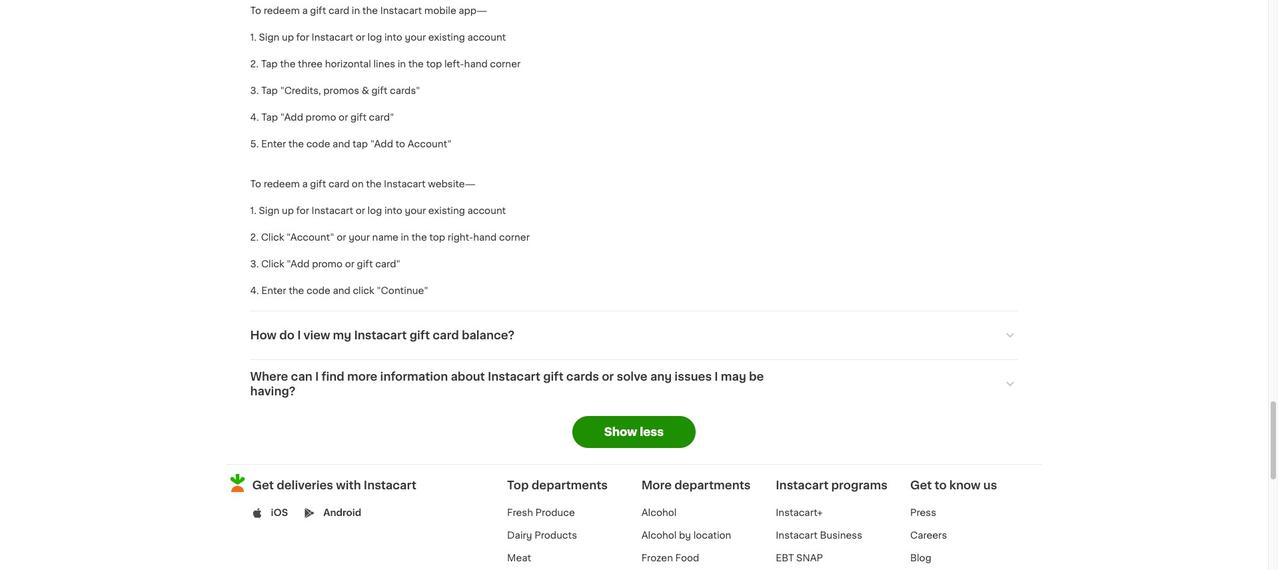 Task type: locate. For each thing, give the bounding box(es) containing it.
1 vertical spatial account
[[468, 206, 506, 216]]

0 vertical spatial to
[[396, 140, 405, 149]]

1 horizontal spatial i
[[315, 372, 319, 382]]

click
[[353, 286, 375, 296]]

0 vertical spatial alcohol
[[642, 508, 677, 518]]

2 horizontal spatial i
[[715, 372, 719, 382]]

2 existing from the top
[[429, 206, 465, 216]]

ios app store logo image
[[252, 508, 262, 518]]

1 vertical spatial and
[[333, 286, 351, 296]]

3.
[[250, 86, 259, 96], [250, 260, 259, 269]]

tap
[[261, 60, 278, 69], [261, 86, 278, 96], [262, 113, 278, 122]]

hand down the app—
[[464, 60, 488, 69]]

to
[[250, 6, 261, 16], [250, 180, 261, 189]]

for up three on the top
[[296, 33, 309, 42]]

a left on
[[302, 180, 308, 189]]

the right 5.
[[289, 140, 304, 149]]

2 1. from the top
[[250, 206, 257, 216]]

0 vertical spatial for
[[296, 33, 309, 42]]

your
[[405, 33, 426, 42], [405, 206, 426, 216], [349, 233, 370, 242]]

1 horizontal spatial get
[[911, 480, 932, 491]]

0 vertical spatial enter
[[261, 140, 286, 149]]

account up right-
[[468, 206, 506, 216]]

instacart right about
[[488, 372, 541, 382]]

up up "credits,
[[282, 33, 294, 42]]

the up the cards"
[[408, 60, 424, 69]]

1 vertical spatial click
[[261, 260, 285, 269]]

"add down "credits,
[[281, 113, 303, 122]]

1 vertical spatial a
[[302, 180, 308, 189]]

enter right 5.
[[261, 140, 286, 149]]

more
[[642, 480, 672, 491]]

top left right-
[[430, 233, 446, 242]]

1 vertical spatial 3.
[[250, 260, 259, 269]]

where
[[250, 372, 288, 382]]

find
[[322, 372, 345, 382]]

a
[[302, 6, 308, 16], [302, 180, 308, 189]]

1 horizontal spatial to
[[935, 480, 947, 491]]

deliveries
[[277, 480, 333, 491]]

0 vertical spatial card
[[329, 6, 350, 16]]

"add right tap
[[371, 140, 393, 149]]

get for get deliveries with instacart
[[252, 480, 274, 491]]

0 vertical spatial code
[[306, 140, 330, 149]]

gift
[[310, 6, 326, 16], [372, 86, 388, 96], [351, 113, 367, 122], [310, 180, 326, 189], [357, 260, 373, 269], [410, 330, 430, 341], [543, 372, 564, 382]]

in right "name"
[[401, 233, 409, 242]]

to left know
[[935, 480, 947, 491]]

and left tap
[[333, 140, 350, 149]]

2 vertical spatial your
[[349, 233, 370, 242]]

into
[[385, 33, 403, 42], [385, 206, 403, 216]]

1 4. from the top
[[250, 113, 259, 122]]

1 vertical spatial into
[[385, 206, 403, 216]]

gift up three on the top
[[310, 6, 326, 16]]

0 vertical spatial to
[[250, 6, 261, 16]]

top
[[507, 480, 529, 491]]

card" down "name"
[[375, 260, 401, 269]]

"credits,
[[280, 86, 321, 96]]

gift left 'cards'
[[543, 372, 564, 382]]

1 get from the left
[[252, 480, 274, 491]]

horizontal
[[325, 60, 371, 69]]

2 for from the top
[[296, 206, 309, 216]]

departments up the produce
[[532, 480, 608, 491]]

i inside dropdown button
[[297, 330, 301, 341]]

4.
[[250, 113, 259, 122], [250, 286, 259, 296]]

i left may
[[715, 372, 719, 382]]

can
[[291, 372, 313, 382]]

i right do
[[297, 330, 301, 341]]

1 vertical spatial enter
[[262, 286, 286, 296]]

press link
[[911, 508, 937, 518]]

card left on
[[329, 180, 350, 189]]

1 click from the top
[[261, 233, 284, 242]]

1 vertical spatial code
[[307, 286, 331, 296]]

corner
[[490, 60, 521, 69], [499, 233, 530, 242]]

0 vertical spatial hand
[[464, 60, 488, 69]]

a up three on the top
[[302, 6, 308, 16]]

gift left on
[[310, 180, 326, 189]]

top departments
[[507, 480, 608, 491]]

1 vertical spatial log
[[368, 206, 382, 216]]

instacart right with
[[364, 480, 417, 491]]

blog link
[[911, 554, 932, 563]]

1 vertical spatial to
[[935, 480, 947, 491]]

code
[[306, 140, 330, 149], [307, 286, 331, 296]]

"add
[[281, 113, 303, 122], [371, 140, 393, 149], [287, 260, 310, 269]]

log
[[368, 33, 382, 42], [368, 206, 382, 216]]

2 departments from the left
[[675, 480, 751, 491]]

the
[[363, 6, 378, 16], [280, 60, 296, 69], [408, 60, 424, 69], [289, 140, 304, 149], [366, 180, 382, 189], [412, 233, 427, 242], [289, 286, 304, 296]]

1 departments from the left
[[532, 480, 608, 491]]

in right the lines
[[398, 60, 406, 69]]

instacart right on
[[384, 180, 426, 189]]

up up "account"
[[282, 206, 294, 216]]

get right instacart shopper app logo
[[252, 480, 274, 491]]

card" down &
[[369, 113, 394, 122]]

hand down website—
[[474, 233, 497, 242]]

meat link
[[507, 554, 531, 563]]

"add down "account"
[[287, 260, 310, 269]]

or up horizontal
[[356, 33, 365, 42]]

instacart up horizontal
[[312, 33, 353, 42]]

0 vertical spatial card"
[[369, 113, 394, 122]]

0 vertical spatial click
[[261, 233, 284, 242]]

alcohol
[[642, 508, 677, 518], [642, 531, 677, 540]]

1 vertical spatial 2.
[[250, 233, 259, 242]]

solve
[[617, 372, 648, 382]]

0 vertical spatial sign
[[259, 33, 280, 42]]

right-
[[448, 233, 474, 242]]

fresh produce
[[507, 508, 575, 518]]

0 vertical spatial up
[[282, 33, 294, 42]]

0 vertical spatial 1.
[[250, 33, 257, 42]]

2 vertical spatial card
[[433, 330, 459, 341]]

0 vertical spatial 3.
[[250, 86, 259, 96]]

instacart+ link
[[776, 508, 823, 518]]

1 account from the top
[[468, 33, 506, 42]]

1 vertical spatial up
[[282, 206, 294, 216]]

0 horizontal spatial to
[[396, 140, 405, 149]]

for
[[296, 33, 309, 42], [296, 206, 309, 216]]

card left balance?
[[433, 330, 459, 341]]

alcohol down more
[[642, 508, 677, 518]]

and
[[333, 140, 350, 149], [333, 286, 351, 296]]

2 redeem from the top
[[264, 180, 300, 189]]

information
[[380, 372, 448, 382]]

"account"
[[287, 233, 335, 242]]

1 vertical spatial card"
[[375, 260, 401, 269]]

instacart inside where can i find more information about instacart gift cards or solve any issues i may be having?
[[488, 372, 541, 382]]

careers
[[911, 531, 948, 540]]

promo down "account"
[[312, 260, 343, 269]]

existing down website—
[[429, 206, 465, 216]]

about
[[451, 372, 485, 382]]

4. up how
[[250, 286, 259, 296]]

1 2. from the top
[[250, 60, 259, 69]]

1 alcohol from the top
[[642, 508, 677, 518]]

0 vertical spatial and
[[333, 140, 350, 149]]

instacart
[[380, 6, 422, 16], [312, 33, 353, 42], [384, 180, 426, 189], [312, 206, 353, 216], [354, 330, 407, 341], [488, 372, 541, 382], [364, 480, 417, 491], [776, 480, 829, 491], [776, 531, 818, 540]]

on
[[352, 180, 364, 189]]

0 vertical spatial existing
[[429, 33, 465, 42]]

existing
[[429, 33, 465, 42], [429, 206, 465, 216]]

1 vertical spatial existing
[[429, 206, 465, 216]]

2.
[[250, 60, 259, 69], [250, 233, 259, 242]]

0 vertical spatial top
[[426, 60, 442, 69]]

1 for from the top
[[296, 33, 309, 42]]

departments up the location on the bottom right
[[675, 480, 751, 491]]

2 get from the left
[[911, 480, 932, 491]]

i right can
[[315, 372, 319, 382]]

log up the lines
[[368, 33, 382, 42]]

2 click from the top
[[261, 260, 285, 269]]

0 vertical spatial into
[[385, 33, 403, 42]]

promo down "credits,
[[306, 113, 336, 122]]

0 horizontal spatial i
[[297, 330, 301, 341]]

2 vertical spatial in
[[401, 233, 409, 242]]

corner right right-
[[499, 233, 530, 242]]

0 horizontal spatial departments
[[532, 480, 608, 491]]

the up do
[[289, 286, 304, 296]]

into up the lines
[[385, 33, 403, 42]]

1 vertical spatial to
[[250, 180, 261, 189]]

2. left three on the top
[[250, 60, 259, 69]]

and left click
[[333, 286, 351, 296]]

enter up how
[[262, 286, 286, 296]]

into up "name"
[[385, 206, 403, 216]]

2 alcohol from the top
[[642, 531, 677, 540]]

card up horizontal
[[329, 6, 350, 16]]

location
[[694, 531, 732, 540]]

do
[[280, 330, 295, 341]]

instacart up instacart+
[[776, 480, 829, 491]]

code left tap
[[306, 140, 330, 149]]

gift up information
[[410, 330, 430, 341]]

top
[[426, 60, 442, 69], [430, 233, 446, 242]]

code up 'view'
[[307, 286, 331, 296]]

to
[[396, 140, 405, 149], [935, 480, 947, 491]]

gift inside where can i find more information about instacart gift cards or solve any issues i may be having?
[[543, 372, 564, 382]]

account
[[468, 33, 506, 42], [468, 206, 506, 216]]

existing down mobile
[[429, 33, 465, 42]]

1 horizontal spatial departments
[[675, 480, 751, 491]]

for up "account"
[[296, 206, 309, 216]]

show
[[605, 427, 638, 438]]

card
[[329, 6, 350, 16], [329, 180, 350, 189], [433, 330, 459, 341]]

0 vertical spatial log
[[368, 33, 382, 42]]

gift up click
[[357, 260, 373, 269]]

get up press
[[911, 480, 932, 491]]

ebt snap
[[776, 554, 824, 563]]

1 vertical spatial redeem
[[264, 180, 300, 189]]

1 vertical spatial 4.
[[250, 286, 259, 296]]

0 horizontal spatial get
[[252, 480, 274, 491]]

any
[[651, 372, 672, 382]]

redeem up "account"
[[264, 180, 300, 189]]

0 vertical spatial redeem
[[264, 6, 300, 16]]

up
[[282, 33, 294, 42], [282, 206, 294, 216]]

redeem up three on the top
[[264, 6, 300, 16]]

alcohol down alcohol link
[[642, 531, 677, 540]]

corner right 'left-'
[[490, 60, 521, 69]]

instacart right the my
[[354, 330, 407, 341]]

2 vertical spatial "add
[[287, 260, 310, 269]]

0 vertical spatial account
[[468, 33, 506, 42]]

tap
[[353, 140, 368, 149]]

sign
[[259, 33, 280, 42], [259, 206, 280, 216]]

or left solve at the bottom of the page
[[602, 372, 614, 382]]

top left 'left-'
[[426, 60, 442, 69]]

5.
[[250, 140, 259, 149]]

departments for top departments
[[532, 480, 608, 491]]

enter
[[261, 140, 286, 149], [262, 286, 286, 296]]

1 vertical spatial 1.
[[250, 206, 257, 216]]

or
[[356, 33, 365, 42], [339, 113, 348, 122], [356, 206, 365, 216], [337, 233, 346, 242], [345, 260, 355, 269], [602, 372, 614, 382]]

alcohol for alcohol by location
[[642, 531, 677, 540]]

2 2. from the top
[[250, 233, 259, 242]]

or right "account"
[[337, 233, 346, 242]]

1 vertical spatial sign
[[259, 206, 280, 216]]

departments
[[532, 480, 608, 491], [675, 480, 751, 491]]

ios link
[[271, 506, 288, 520]]

2. left "account"
[[250, 233, 259, 242]]

card"
[[369, 113, 394, 122], [375, 260, 401, 269]]

produce
[[536, 508, 575, 518]]

1 sign from the top
[[259, 33, 280, 42]]

food
[[676, 554, 700, 563]]

1 vertical spatial hand
[[474, 233, 497, 242]]

0 vertical spatial 2.
[[250, 60, 259, 69]]

0 vertical spatial a
[[302, 6, 308, 16]]

1 vertical spatial for
[[296, 206, 309, 216]]

snap
[[797, 554, 824, 563]]

by
[[679, 531, 692, 540]]

departments for more departments
[[675, 480, 751, 491]]

2 sign from the top
[[259, 206, 280, 216]]

in up horizontal
[[352, 6, 360, 16]]

1 vertical spatial alcohol
[[642, 531, 677, 540]]

1 log from the top
[[368, 33, 382, 42]]

0 vertical spatial 4.
[[250, 113, 259, 122]]

1 vertical spatial corner
[[499, 233, 530, 242]]

4. up 5.
[[250, 113, 259, 122]]

where can i find more information about instacart gift cards or solve any issues i may be having? button
[[250, 360, 1018, 408]]

account down the app—
[[468, 33, 506, 42]]

get to know us
[[911, 480, 998, 491]]

redeem
[[264, 6, 300, 16], [264, 180, 300, 189]]

log up "name"
[[368, 206, 382, 216]]

to left account"
[[396, 140, 405, 149]]



Task type: vqa. For each thing, say whether or not it's contained in the screenshot.
Press LINK
yes



Task type: describe. For each thing, give the bounding box(es) containing it.
0 vertical spatial your
[[405, 33, 426, 42]]

&
[[362, 86, 369, 96]]

show less
[[605, 427, 664, 438]]

0 vertical spatial in
[[352, 6, 360, 16]]

0 vertical spatial promo
[[306, 113, 336, 122]]

three
[[298, 60, 323, 69]]

2 a from the top
[[302, 180, 308, 189]]

alcohol link
[[642, 508, 677, 518]]

balance?
[[462, 330, 515, 341]]

view
[[304, 330, 330, 341]]

1 to from the top
[[250, 6, 261, 16]]

alcohol by location
[[642, 531, 732, 540]]

or inside where can i find more information about instacart gift cards or solve any issues i may be having?
[[602, 372, 614, 382]]

1 vertical spatial promo
[[312, 260, 343, 269]]

2 vertical spatial tap
[[262, 113, 278, 122]]

name
[[372, 233, 399, 242]]

the up the lines
[[363, 6, 378, 16]]

show less button
[[573, 416, 696, 448]]

1 3. from the top
[[250, 86, 259, 96]]

1 and from the top
[[333, 140, 350, 149]]

instacart left mobile
[[380, 6, 422, 16]]

left-
[[445, 60, 464, 69]]

ebt snap link
[[776, 554, 824, 563]]

2 3. from the top
[[250, 260, 259, 269]]

with
[[336, 480, 361, 491]]

2 4. from the top
[[250, 286, 259, 296]]

1 into from the top
[[385, 33, 403, 42]]

instacart business
[[776, 531, 863, 540]]

0 vertical spatial tap
[[261, 60, 278, 69]]

issues
[[675, 372, 712, 382]]

gift inside dropdown button
[[410, 330, 430, 341]]

dairy products
[[507, 531, 577, 540]]

alcohol by location link
[[642, 531, 732, 540]]

2 account from the top
[[468, 206, 506, 216]]

fresh
[[507, 508, 533, 518]]

promos
[[324, 86, 359, 96]]

where can i find more information about instacart gift cards or solve any issues i may be having?
[[250, 372, 764, 397]]

the left three on the top
[[280, 60, 296, 69]]

instacart business link
[[776, 531, 863, 540]]

cards
[[567, 372, 599, 382]]

1 vertical spatial in
[[398, 60, 406, 69]]

how do i view my instacart gift card balance?
[[250, 330, 515, 341]]

android link
[[324, 506, 362, 520]]

get for get to know us
[[911, 480, 932, 491]]

2 code from the top
[[307, 286, 331, 296]]

instacart down instacart+
[[776, 531, 818, 540]]

1 existing from the top
[[429, 33, 465, 42]]

more departments
[[642, 480, 751, 491]]

instacart shopper app logo image
[[226, 472, 248, 494]]

may
[[721, 372, 747, 382]]

instacart up "account"
[[312, 206, 353, 216]]

1 a from the top
[[302, 6, 308, 16]]

gift up tap
[[351, 113, 367, 122]]

instacart+
[[776, 508, 823, 518]]

instacart inside dropdown button
[[354, 330, 407, 341]]

cards"
[[390, 86, 420, 96]]

account"
[[408, 140, 452, 149]]

dairy
[[507, 531, 532, 540]]

2 to from the top
[[250, 180, 261, 189]]

1 1. from the top
[[250, 33, 257, 42]]

2 up from the top
[[282, 206, 294, 216]]

ios
[[271, 508, 288, 518]]

more
[[347, 372, 378, 382]]

be
[[749, 372, 764, 382]]

my
[[333, 330, 352, 341]]

0 vertical spatial "add
[[281, 113, 303, 122]]

having?
[[250, 386, 296, 397]]

1 redeem from the top
[[264, 6, 300, 16]]

"continue"
[[377, 286, 428, 296]]

i for do
[[297, 330, 301, 341]]

mobile
[[425, 6, 457, 16]]

careers link
[[911, 531, 948, 540]]

dairy products link
[[507, 531, 577, 540]]

press
[[911, 508, 937, 518]]

products
[[535, 531, 577, 540]]

1 vertical spatial "add
[[371, 140, 393, 149]]

the right "name"
[[412, 233, 427, 242]]

1 vertical spatial top
[[430, 233, 446, 242]]

programs
[[832, 480, 888, 491]]

to redeem a gift card in the instacart mobile app— 1. sign up for instacart or log into your existing account 2. tap the three horizontal lines in the top left-hand corner 3. tap "credits, promos & gift cards" 4. tap "add promo or gift card" 5. enter the code and tap "add to account" to redeem a gift card on the instacart website— 1. sign up for instacart or log into your existing account 2. click "account" or your name in the top right-hand corner 3. click "add promo or gift card" 4. enter the code and click "continue"
[[250, 6, 530, 296]]

1 code from the top
[[306, 140, 330, 149]]

card inside dropdown button
[[433, 330, 459, 341]]

to inside to redeem a gift card in the instacart mobile app— 1. sign up for instacart or log into your existing account 2. tap the three horizontal lines in the top left-hand corner 3. tap "credits, promos & gift cards" 4. tap "add promo or gift card" 5. enter the code and tap "add to account" to redeem a gift card on the instacart website— 1. sign up for instacart or log into your existing account 2. click "account" or your name in the top right-hand corner 3. click "add promo or gift card" 4. enter the code and click "continue"
[[396, 140, 405, 149]]

or down the promos
[[339, 113, 348, 122]]

how do i view my instacart gift card balance? button
[[250, 312, 1018, 360]]

get deliveries with instacart
[[252, 480, 417, 491]]

1 vertical spatial card
[[329, 180, 350, 189]]

2 and from the top
[[333, 286, 351, 296]]

know
[[950, 480, 981, 491]]

meat
[[507, 554, 531, 563]]

or down on
[[356, 206, 365, 216]]

how
[[250, 330, 277, 341]]

ebt
[[776, 554, 794, 563]]

gift right &
[[372, 86, 388, 96]]

frozen food link
[[642, 554, 700, 563]]

app—
[[459, 6, 488, 16]]

1 vertical spatial your
[[405, 206, 426, 216]]

us
[[984, 480, 998, 491]]

1 vertical spatial tap
[[261, 86, 278, 96]]

website—
[[428, 180, 476, 189]]

android
[[324, 508, 362, 518]]

or up click
[[345, 260, 355, 269]]

2 into from the top
[[385, 206, 403, 216]]

fresh produce link
[[507, 508, 575, 518]]

alcohol for alcohol link
[[642, 508, 677, 518]]

2 log from the top
[[368, 206, 382, 216]]

the right on
[[366, 180, 382, 189]]

frozen food
[[642, 554, 700, 563]]

frozen
[[642, 554, 673, 563]]

android play store logo image
[[305, 508, 315, 518]]

business
[[820, 531, 863, 540]]

less
[[640, 427, 664, 438]]

blog
[[911, 554, 932, 563]]

1 up from the top
[[282, 33, 294, 42]]

0 vertical spatial corner
[[490, 60, 521, 69]]

instacart programs
[[776, 480, 888, 491]]

i for can
[[315, 372, 319, 382]]

lines
[[374, 60, 395, 69]]



